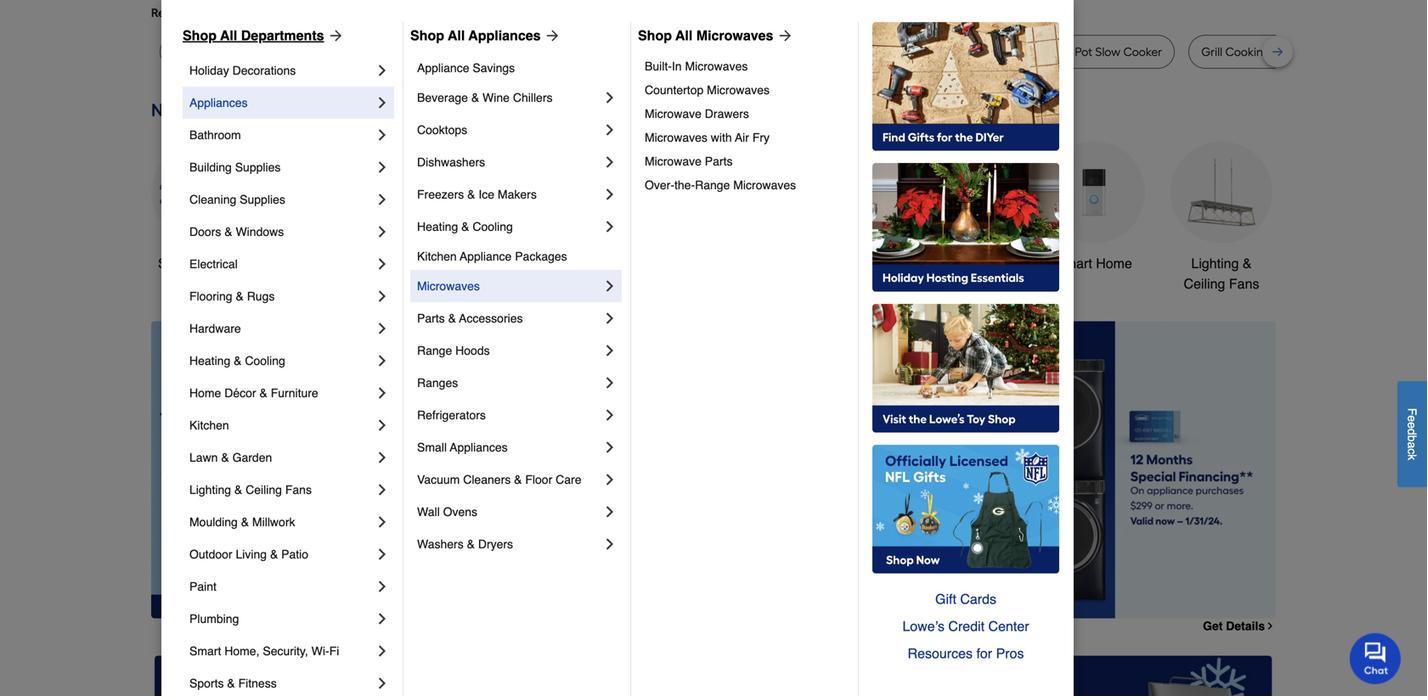 Task type: locate. For each thing, give the bounding box(es) containing it.
chevron right image for building supplies
[[374, 159, 391, 176]]

kitchen
[[417, 250, 457, 263], [189, 419, 229, 432]]

1 vertical spatial for
[[976, 646, 992, 662]]

chevron right image for sports & fitness
[[374, 675, 391, 692]]

microwaves up parts & accessories
[[417, 279, 480, 293]]

2 cooker from the left
[[1123, 45, 1162, 59]]

chevron right image for kitchen
[[374, 417, 391, 434]]

ceiling
[[1184, 276, 1225, 292], [246, 483, 282, 497]]

get up to 2 free select tools or batteries when you buy 1 with select purchases. image
[[155, 656, 509, 697]]

with
[[711, 131, 732, 144]]

microwave up the-
[[645, 155, 702, 168]]

heating & cooling link down makers
[[417, 211, 601, 243]]

grate
[[1274, 45, 1305, 59]]

microwave parts
[[645, 155, 736, 168]]

0 horizontal spatial for
[[288, 6, 303, 20]]

outdoor for outdoor living & patio
[[189, 548, 232, 562]]

shop all microwaves link
[[638, 25, 794, 46]]

all up "in"
[[675, 28, 693, 43]]

for
[[288, 6, 303, 20], [976, 646, 992, 662]]

cooling up kitchen appliance packages on the left top
[[473, 220, 513, 234]]

recommended searches for you heading
[[151, 4, 1276, 21]]

chevron right image for flooring & rugs
[[374, 288, 391, 305]]

arrow left image
[[467, 470, 484, 487]]

chevron right image for electrical
[[374, 256, 391, 273]]

heating & cooling up décor
[[189, 354, 285, 368]]

2 pot from the left
[[887, 45, 905, 59]]

chevron right image for appliances
[[374, 94, 391, 111]]

1 vertical spatial lighting & ceiling fans link
[[189, 474, 374, 506]]

1 horizontal spatial heating & cooling link
[[417, 211, 601, 243]]

holiday decorations link
[[189, 54, 374, 87]]

countertop
[[645, 83, 704, 97]]

shop all deals
[[158, 256, 246, 271]]

0 horizontal spatial cooling
[[245, 354, 285, 368]]

1 horizontal spatial cooker
[[1123, 45, 1162, 59]]

1 horizontal spatial shop
[[410, 28, 444, 43]]

beverage
[[417, 91, 468, 104]]

range down microwave parts
[[695, 178, 730, 192]]

chevron right image for freezers & ice makers
[[601, 186, 618, 203]]

1 horizontal spatial range
[[695, 178, 730, 192]]

1 vertical spatial lighting
[[189, 483, 231, 497]]

2 e from the top
[[1405, 422, 1419, 429]]

1 horizontal spatial bathroom
[[937, 256, 996, 271]]

smart home, security, wi-fi
[[189, 645, 339, 658]]

0 horizontal spatial outdoor
[[189, 548, 232, 562]]

0 horizontal spatial lighting & ceiling fans link
[[189, 474, 374, 506]]

3 shop from the left
[[638, 28, 672, 43]]

microwaves up countertop microwaves
[[685, 59, 748, 73]]

over-
[[645, 178, 674, 192]]

microwave
[[508, 45, 567, 59]]

heating for the leftmost heating & cooling link
[[189, 354, 230, 368]]

chevron right image
[[601, 89, 618, 106], [374, 94, 391, 111], [601, 154, 618, 171], [374, 159, 391, 176], [601, 186, 618, 203], [374, 191, 391, 208], [601, 218, 618, 235], [374, 223, 391, 240], [601, 278, 618, 295], [601, 310, 618, 327], [601, 375, 618, 392], [601, 407, 618, 424], [601, 439, 618, 456], [601, 504, 618, 521], [374, 514, 391, 531], [601, 536, 618, 553], [374, 611, 391, 628], [1265, 621, 1276, 632], [374, 675, 391, 692]]

e up d
[[1405, 416, 1419, 422]]

shop for shop all appliances
[[410, 28, 444, 43]]

small appliances link
[[417, 432, 601, 464]]

chevron right image for washers & dryers
[[601, 536, 618, 553]]

1 crock from the left
[[784, 45, 816, 59]]

2 tools from the left
[[843, 256, 875, 271]]

shop
[[158, 256, 190, 271]]

microwave for microwave parts
[[645, 155, 702, 168]]

heating & cooling
[[417, 220, 513, 234], [189, 354, 285, 368]]

decorations for holiday
[[232, 64, 296, 77]]

ceiling inside lighting & ceiling fans
[[1184, 276, 1225, 292]]

0 vertical spatial smart
[[1056, 256, 1092, 271]]

1 vertical spatial heating & cooling
[[189, 354, 285, 368]]

2 slow from the left
[[1095, 45, 1121, 59]]

4 pot from the left
[[1075, 45, 1092, 59]]

home,
[[224, 645, 259, 658]]

visit the lowe's toy shop. image
[[872, 304, 1059, 433]]

1 vertical spatial smart
[[189, 645, 221, 658]]

appliance down triple slow cooker
[[417, 61, 469, 75]]

cooling up the home décor & furniture
[[245, 354, 285, 368]]

1 horizontal spatial crock
[[1040, 45, 1072, 59]]

0 horizontal spatial arrow right image
[[324, 27, 345, 44]]

up to 30 percent off select grills and accessories. image
[[918, 656, 1273, 697]]

0 horizontal spatial parts
[[417, 312, 445, 325]]

heating & cooling link up furniture
[[189, 345, 374, 377]]

1 microwave from the top
[[645, 107, 702, 121]]

resources for pros link
[[872, 641, 1059, 668]]

1 vertical spatial supplies
[[240, 193, 285, 206]]

0 vertical spatial range
[[695, 178, 730, 192]]

arrow right image
[[541, 27, 561, 44], [1244, 470, 1261, 487]]

appliance savings link
[[417, 54, 618, 82]]

crock up 'countertop microwaves' link
[[784, 45, 816, 59]]

parts up the over-the-range microwaves
[[705, 155, 733, 168]]

supplies for cleaning supplies
[[240, 193, 285, 206]]

resources for pros
[[908, 646, 1024, 662]]

1 horizontal spatial decorations
[[548, 276, 621, 292]]

outdoor down moulding
[[189, 548, 232, 562]]

washers & dryers
[[417, 538, 513, 551]]

2 vertical spatial appliances
[[450, 441, 508, 454]]

shop up triple slow cooker
[[410, 28, 444, 43]]

kitchen up lawn
[[189, 419, 229, 432]]

1 shop from the left
[[183, 28, 217, 43]]

appliances up arrow left icon
[[450, 441, 508, 454]]

chevron right image for outdoor living & patio
[[374, 546, 391, 563]]

shop all deals link
[[151, 141, 253, 274]]

all for appliances
[[448, 28, 465, 43]]

doors & windows link
[[189, 216, 374, 248]]

microwave down "countertop"
[[645, 107, 702, 121]]

gift
[[935, 592, 956, 607]]

instant pot
[[944, 45, 1001, 59]]

1 pot from the left
[[819, 45, 836, 59]]

0 horizontal spatial tools
[[441, 256, 473, 271]]

0 vertical spatial microwave
[[645, 107, 702, 121]]

crock pot cooking pot
[[784, 45, 905, 59]]

1 vertical spatial heating & cooling link
[[189, 345, 374, 377]]

recommended searches for you
[[151, 6, 326, 20]]

over-the-range microwaves link
[[645, 173, 846, 197]]

1 vertical spatial range
[[417, 344, 452, 358]]

chevron right image for ranges
[[601, 375, 618, 392]]

2 shop from the left
[[410, 28, 444, 43]]

scroll to item #4 image
[[903, 588, 944, 595]]

chevron right image inside get details "link"
[[1265, 621, 1276, 632]]

0 horizontal spatial kitchen
[[189, 419, 229, 432]]

shop these last-minute gifts. $99 or less. quantities are limited and won't last. image
[[151, 321, 426, 619]]

1 cooking from the left
[[839, 45, 884, 59]]

2 crock from the left
[[1040, 45, 1072, 59]]

smart home
[[1056, 256, 1132, 271]]

1 horizontal spatial outdoor
[[791, 256, 840, 271]]

0 vertical spatial ceiling
[[1184, 276, 1225, 292]]

chevron right image for range hoods
[[601, 342, 618, 359]]

1 vertical spatial kitchen
[[189, 419, 229, 432]]

0 vertical spatial parts
[[705, 155, 733, 168]]

outdoor
[[791, 256, 840, 271], [189, 548, 232, 562]]

3 pot from the left
[[984, 45, 1001, 59]]

heating down hardware
[[189, 354, 230, 368]]

0 vertical spatial for
[[288, 6, 303, 20]]

0 horizontal spatial heating
[[189, 354, 230, 368]]

1 cooker from the left
[[430, 45, 469, 59]]

appliances up savings
[[468, 28, 541, 43]]

heating & cooling down freezers & ice makers
[[417, 220, 513, 234]]

0 horizontal spatial slow
[[402, 45, 427, 59]]

shop down recommended
[[183, 28, 217, 43]]

for left you
[[288, 6, 303, 20]]

smart for smart home
[[1056, 256, 1092, 271]]

d
[[1405, 429, 1419, 436]]

range hoods link
[[417, 335, 601, 367]]

microwaves link
[[417, 270, 601, 302]]

lighting inside lighting & ceiling fans
[[1191, 256, 1239, 271]]

chevron right image for moulding & millwork
[[374, 514, 391, 531]]

0 horizontal spatial home
[[189, 387, 221, 400]]

outdoor living & patio
[[189, 548, 308, 562]]

1 vertical spatial lighting & ceiling fans
[[189, 483, 312, 497]]

built-in microwaves
[[645, 59, 748, 73]]

kitchen for kitchen
[[189, 419, 229, 432]]

all for deals
[[193, 256, 208, 271]]

parts up range hoods
[[417, 312, 445, 325]]

0 vertical spatial decorations
[[232, 64, 296, 77]]

1 horizontal spatial parts
[[705, 155, 733, 168]]

0 vertical spatial outdoor
[[791, 256, 840, 271]]

1 vertical spatial parts
[[417, 312, 445, 325]]

ovens
[[443, 505, 477, 519]]

1 horizontal spatial lighting & ceiling fans link
[[1171, 141, 1273, 294]]

smart
[[1056, 256, 1092, 271], [189, 645, 221, 658]]

appliances down holiday in the left top of the page
[[189, 96, 248, 110]]

& inside outdoor tools & equipment
[[879, 256, 888, 271]]

0 horizontal spatial crock
[[784, 45, 816, 59]]

ice
[[479, 188, 494, 201]]

1 vertical spatial home
[[189, 387, 221, 400]]

2 microwave from the top
[[645, 155, 702, 168]]

all down the recommended searches for you
[[220, 28, 237, 43]]

decorations down shop all departments link
[[232, 64, 296, 77]]

arrow right image inside shop all departments link
[[324, 27, 345, 44]]

0 horizontal spatial range
[[417, 344, 452, 358]]

crock right instant pot
[[1040, 45, 1072, 59]]

decorations for christmas
[[548, 276, 621, 292]]

1 arrow right image from the left
[[324, 27, 345, 44]]

shop up built-
[[638, 28, 672, 43]]

2 arrow right image from the left
[[773, 27, 794, 44]]

pot
[[819, 45, 836, 59], [887, 45, 905, 59], [984, 45, 1001, 59], [1075, 45, 1092, 59]]

for inside heading
[[288, 6, 303, 20]]

wall ovens link
[[417, 496, 601, 528]]

cooker up appliance savings
[[430, 45, 469, 59]]

0 horizontal spatial cooker
[[430, 45, 469, 59]]

recommended
[[151, 6, 233, 20]]

chevron right image for home décor & furniture
[[374, 385, 391, 402]]

you
[[306, 6, 326, 20]]

microwaves up microwave parts
[[645, 131, 708, 144]]

decorations
[[232, 64, 296, 77], [548, 276, 621, 292]]

equipment
[[807, 276, 872, 292]]

shop for shop all departments
[[183, 28, 217, 43]]

crock for crock pot cooking pot
[[784, 45, 816, 59]]

0 vertical spatial heating & cooling
[[417, 220, 513, 234]]

0 vertical spatial kitchen
[[417, 250, 457, 263]]

garden
[[232, 451, 272, 465]]

0 vertical spatial appliances
[[468, 28, 541, 43]]

heating down freezers
[[417, 220, 458, 234]]

1 horizontal spatial slow
[[1095, 45, 1121, 59]]

1 horizontal spatial lighting
[[1191, 256, 1239, 271]]

0 vertical spatial lighting
[[1191, 256, 1239, 271]]

0 horizontal spatial ceiling
[[246, 483, 282, 497]]

pot for crock pot cooking pot
[[819, 45, 836, 59]]

all right shop at the top left
[[193, 256, 208, 271]]

tools up parts & accessories
[[441, 256, 473, 271]]

scroll to item #2 image
[[822, 588, 863, 595]]

wall ovens
[[417, 505, 477, 519]]

1 horizontal spatial for
[[976, 646, 992, 662]]

microwaves
[[696, 28, 773, 43], [685, 59, 748, 73], [707, 83, 770, 97], [645, 131, 708, 144], [733, 178, 796, 192], [417, 279, 480, 293]]

credit
[[948, 619, 985, 635]]

1 vertical spatial fans
[[285, 483, 312, 497]]

wi-
[[311, 645, 329, 658]]

appliances
[[468, 28, 541, 43], [189, 96, 248, 110], [450, 441, 508, 454]]

chevron right image for vacuum cleaners & floor care
[[601, 471, 618, 488]]

1 vertical spatial bathroom
[[937, 256, 996, 271]]

kitchen down freezers
[[417, 250, 457, 263]]

outdoor for outdoor tools & equipment
[[791, 256, 840, 271]]

0 vertical spatial home
[[1096, 256, 1132, 271]]

grill
[[1201, 45, 1223, 59]]

chevron right image for holiday decorations
[[374, 62, 391, 79]]

chevron right image for smart home, security, wi-fi
[[374, 643, 391, 660]]

0 vertical spatial cooling
[[473, 220, 513, 234]]

f
[[1405, 408, 1419, 416]]

decorations down the christmas
[[548, 276, 621, 292]]

a
[[1405, 442, 1419, 449]]

1 horizontal spatial heating & cooling
[[417, 220, 513, 234]]

1 horizontal spatial smart
[[1056, 256, 1092, 271]]

arrow right image down you
[[324, 27, 345, 44]]

1 vertical spatial outdoor
[[189, 548, 232, 562]]

range hoods
[[417, 344, 490, 358]]

chevron right image for parts & accessories
[[601, 310, 618, 327]]

1 horizontal spatial home
[[1096, 256, 1132, 271]]

lawn
[[189, 451, 218, 465]]

1 vertical spatial heating
[[189, 354, 230, 368]]

rack
[[1372, 45, 1398, 59]]

e up the b in the right of the page
[[1405, 422, 1419, 429]]

1 vertical spatial decorations
[[548, 276, 621, 292]]

get details link
[[1203, 620, 1276, 633]]

0 vertical spatial fans
[[1229, 276, 1259, 292]]

tools up equipment
[[843, 256, 875, 271]]

pot for crock pot slow cooker
[[1075, 45, 1092, 59]]

arrow right image inside shop all microwaves link
[[773, 27, 794, 44]]

pros
[[996, 646, 1024, 662]]

windows
[[236, 225, 284, 239]]

microwaves down built-in microwaves link
[[707, 83, 770, 97]]

1 vertical spatial cooling
[[245, 354, 285, 368]]

built-
[[645, 59, 672, 73]]

0 vertical spatial heating
[[417, 220, 458, 234]]

supplies up cleaning supplies
[[235, 161, 281, 174]]

0 horizontal spatial decorations
[[232, 64, 296, 77]]

all up appliance savings
[[448, 28, 465, 43]]

holiday decorations
[[189, 64, 296, 77]]

cooker
[[430, 45, 469, 59], [1123, 45, 1162, 59]]

0 vertical spatial lighting & ceiling fans link
[[1171, 141, 1273, 294]]

0 horizontal spatial arrow right image
[[541, 27, 561, 44]]

wine
[[483, 91, 510, 104]]

parts & accessories
[[417, 312, 523, 325]]

0 horizontal spatial smart
[[189, 645, 221, 658]]

1 horizontal spatial heating
[[417, 220, 458, 234]]

1 horizontal spatial fans
[[1229, 276, 1259, 292]]

new deals every day during 25 days of deals image
[[151, 96, 1276, 125]]

0 horizontal spatial heating & cooling
[[189, 354, 285, 368]]

supplies up windows
[[240, 193, 285, 206]]

0 horizontal spatial shop
[[183, 28, 217, 43]]

get
[[1203, 620, 1223, 633]]

arrow right image
[[324, 27, 345, 44], [773, 27, 794, 44]]

arrow right image for shop all microwaves
[[773, 27, 794, 44]]

1 horizontal spatial arrow right image
[[773, 27, 794, 44]]

outdoor up equipment
[[791, 256, 840, 271]]

sports & fitness link
[[189, 668, 374, 697]]

chevron right image for refrigerators
[[601, 407, 618, 424]]

2 horizontal spatial shop
[[638, 28, 672, 43]]

1 vertical spatial arrow right image
[[1244, 470, 1261, 487]]

range up ranges
[[417, 344, 452, 358]]

arrow right image up built-in microwaves link
[[773, 27, 794, 44]]

1 horizontal spatial cooking
[[1225, 45, 1271, 59]]

parts
[[705, 155, 733, 168], [417, 312, 445, 325]]

cooker left "grill"
[[1123, 45, 1162, 59]]

1 horizontal spatial kitchen
[[417, 250, 457, 263]]

fans inside lighting & ceiling fans
[[1229, 276, 1259, 292]]

0 vertical spatial bathroom
[[189, 128, 241, 142]]

chevron right image for dishwashers
[[601, 154, 618, 171]]

home décor & furniture link
[[189, 377, 374, 409]]

1 horizontal spatial lighting & ceiling fans
[[1184, 256, 1259, 292]]

cooktops
[[417, 123, 467, 137]]

0 vertical spatial arrow right image
[[541, 27, 561, 44]]

outdoor inside outdoor tools & equipment
[[791, 256, 840, 271]]

cleaning supplies link
[[189, 183, 374, 216]]

gift cards
[[935, 592, 996, 607]]

freezers
[[417, 188, 464, 201]]

flooring & rugs link
[[189, 280, 374, 313]]

1 horizontal spatial tools
[[843, 256, 875, 271]]

appliance up microwaves link
[[460, 250, 512, 263]]

0 horizontal spatial cooking
[[839, 45, 884, 59]]

0 vertical spatial supplies
[[235, 161, 281, 174]]

get details
[[1203, 620, 1265, 633]]

the-
[[674, 178, 695, 192]]

refrigerators
[[417, 409, 486, 422]]

for left pros
[[976, 646, 992, 662]]

floor
[[525, 473, 552, 487]]

chevron right image
[[374, 62, 391, 79], [601, 121, 618, 138], [374, 127, 391, 144], [374, 256, 391, 273], [374, 288, 391, 305], [374, 320, 391, 337], [601, 342, 618, 359], [374, 353, 391, 370], [374, 385, 391, 402], [374, 417, 391, 434], [374, 449, 391, 466], [601, 471, 618, 488], [374, 482, 391, 499], [374, 546, 391, 563], [374, 578, 391, 595], [374, 643, 391, 660]]

1 tools from the left
[[441, 256, 473, 271]]

1 horizontal spatial ceiling
[[1184, 276, 1225, 292]]



Task type: describe. For each thing, give the bounding box(es) containing it.
resources
[[908, 646, 973, 662]]

0 vertical spatial appliance
[[417, 61, 469, 75]]

makers
[[498, 188, 537, 201]]

0 horizontal spatial fans
[[285, 483, 312, 497]]

chevron right image for plumbing
[[374, 611, 391, 628]]

security,
[[263, 645, 308, 658]]

& inside "link"
[[224, 225, 232, 239]]

beverage & wine chillers link
[[417, 82, 601, 114]]

building supplies link
[[189, 151, 374, 183]]

tools inside outdoor tools & equipment
[[843, 256, 875, 271]]

shop all microwaves
[[638, 28, 773, 43]]

chevron right image for hardware
[[374, 320, 391, 337]]

chevron right image for doors & windows
[[374, 223, 391, 240]]

in
[[672, 59, 682, 73]]

f e e d b a c k
[[1405, 408, 1419, 461]]

1 vertical spatial appliances
[[189, 96, 248, 110]]

2 cooking from the left
[[1225, 45, 1271, 59]]

washers
[[417, 538, 464, 551]]

0 horizontal spatial bathroom link
[[189, 119, 374, 151]]

find gifts for the diyer. image
[[872, 22, 1059, 151]]

fi
[[329, 645, 339, 658]]

scroll to item #5 image
[[944, 588, 985, 595]]

0 horizontal spatial lighting
[[189, 483, 231, 497]]

ranges link
[[417, 367, 601, 399]]

0 vertical spatial lighting & ceiling fans
[[1184, 256, 1259, 292]]

plumbing link
[[189, 603, 374, 635]]

smart home link
[[1043, 141, 1145, 274]]

dishwashers link
[[417, 146, 601, 178]]

0 horizontal spatial heating & cooling link
[[189, 345, 374, 377]]

chevron right image for paint
[[374, 578, 391, 595]]

cleaning
[[189, 193, 236, 206]]

parts & accessories link
[[417, 302, 601, 335]]

k
[[1405, 455, 1419, 461]]

paint
[[189, 580, 217, 594]]

crock for crock pot slow cooker
[[1040, 45, 1072, 59]]

heating for the top heating & cooling link
[[417, 220, 458, 234]]

details
[[1226, 620, 1265, 633]]

hoods
[[455, 344, 490, 358]]

cooktops link
[[417, 114, 601, 146]]

shop all appliances link
[[410, 25, 561, 46]]

doors
[[189, 225, 221, 239]]

0 vertical spatial heating & cooling link
[[417, 211, 601, 243]]

flooring & rugs
[[189, 290, 275, 303]]

smart home, security, wi-fi link
[[189, 635, 374, 668]]

appliances link
[[189, 87, 374, 119]]

1 horizontal spatial cooling
[[473, 220, 513, 234]]

microwave parts link
[[645, 150, 846, 173]]

smart for smart home, security, wi-fi
[[189, 645, 221, 658]]

chevron right image for small appliances
[[601, 439, 618, 456]]

freezers & ice makers
[[417, 188, 537, 201]]

arrow right image inside shop all appliances link
[[541, 27, 561, 44]]

chevron right image for cleaning supplies
[[374, 191, 391, 208]]

c
[[1405, 449, 1419, 455]]

& inside lighting & ceiling fans
[[1243, 256, 1252, 271]]

fitness
[[238, 677, 277, 691]]

microwave for microwave drawers
[[645, 107, 702, 121]]

chevron right image for cooktops
[[601, 121, 618, 138]]

paint link
[[189, 571, 374, 603]]

millwork
[[252, 516, 295, 529]]

savings
[[473, 61, 515, 75]]

accessories
[[459, 312, 523, 325]]

officially licensed n f l gifts. shop now. image
[[872, 445, 1059, 574]]

1 vertical spatial appliance
[[460, 250, 512, 263]]

1 horizontal spatial bathroom link
[[916, 141, 1018, 274]]

living
[[236, 548, 267, 562]]

all for microwaves
[[675, 28, 693, 43]]

tools link
[[406, 141, 508, 274]]

tools inside 'link'
[[441, 256, 473, 271]]

f e e d b a c k button
[[1397, 381, 1427, 488]]

microwave drawers link
[[645, 102, 846, 126]]

& inside 'link'
[[467, 538, 475, 551]]

microwaves with air fry link
[[645, 126, 846, 150]]

instant
[[944, 45, 981, 59]]

christmas decorations
[[548, 256, 621, 292]]

moulding
[[189, 516, 238, 529]]

1 horizontal spatial arrow right image
[[1244, 470, 1261, 487]]

cards
[[960, 592, 996, 607]]

up to 35 percent off select small appliances. image
[[536, 656, 891, 697]]

pot for instant pot
[[984, 45, 1001, 59]]

dishwashers
[[417, 155, 485, 169]]

moulding & millwork link
[[189, 506, 374, 539]]

packages
[[515, 250, 567, 263]]

countertop microwaves link
[[645, 78, 846, 102]]

chevron right image for beverage & wine chillers
[[601, 89, 618, 106]]

cleaning supplies
[[189, 193, 285, 206]]

furniture
[[271, 387, 318, 400]]

vacuum
[[417, 473, 460, 487]]

lawn & garden link
[[189, 442, 374, 474]]

& inside 'link'
[[236, 290, 244, 303]]

0 horizontal spatial bathroom
[[189, 128, 241, 142]]

chevron right image for bathroom
[[374, 127, 391, 144]]

air
[[735, 131, 749, 144]]

all for departments
[[220, 28, 237, 43]]

electrical link
[[189, 248, 374, 280]]

vacuum cleaners & floor care
[[417, 473, 581, 487]]

microwaves down "microwave parts" link at top
[[733, 178, 796, 192]]

chevron right image for lawn & garden
[[374, 449, 391, 466]]

fry
[[752, 131, 770, 144]]

searches
[[236, 6, 285, 20]]

lawn & garden
[[189, 451, 272, 465]]

care
[[556, 473, 581, 487]]

kitchen appliance packages link
[[417, 243, 618, 270]]

1 slow from the left
[[402, 45, 427, 59]]

supplies for building supplies
[[235, 161, 281, 174]]

refrigerators link
[[417, 399, 601, 432]]

arrow right image for shop all departments
[[324, 27, 345, 44]]

hardware link
[[189, 313, 374, 345]]

chevron right image for wall ovens
[[601, 504, 618, 521]]

chevron right image for heating & cooling
[[374, 353, 391, 370]]

microwave drawers
[[645, 107, 749, 121]]

drawers
[[705, 107, 749, 121]]

chillers
[[513, 91, 553, 104]]

departments
[[241, 28, 324, 43]]

chat invite button image
[[1350, 633, 1402, 685]]

chevron right image for lighting & ceiling fans
[[374, 482, 391, 499]]

lowe's credit center link
[[872, 613, 1059, 641]]

microwaves down recommended searches for you heading
[[696, 28, 773, 43]]

shop for shop all microwaves
[[638, 28, 672, 43]]

1 e from the top
[[1405, 416, 1419, 422]]

triple
[[370, 45, 399, 59]]

chevron right image for heating & cooling
[[601, 218, 618, 235]]

outdoor tools & equipment link
[[788, 141, 890, 294]]

kitchen for kitchen appliance packages
[[417, 250, 457, 263]]

up to 30 percent off select major appliances. plus, save up to an extra $750 on major appliances. image
[[453, 321, 1276, 619]]

0 horizontal spatial lighting & ceiling fans
[[189, 483, 312, 497]]

1 vertical spatial ceiling
[[246, 483, 282, 497]]

chevron right image for microwaves
[[601, 278, 618, 295]]

grill cooking grate & warming rack
[[1201, 45, 1398, 59]]

building
[[189, 161, 232, 174]]

over-the-range microwaves
[[645, 178, 796, 192]]

holiday hosting essentials. image
[[872, 163, 1059, 292]]

small appliances
[[417, 441, 508, 454]]

doors & windows
[[189, 225, 284, 239]]



Task type: vqa. For each thing, say whether or not it's contained in the screenshot.
Add to Cart link for 6th 'Add to Cart' list item from the right's Add
no



